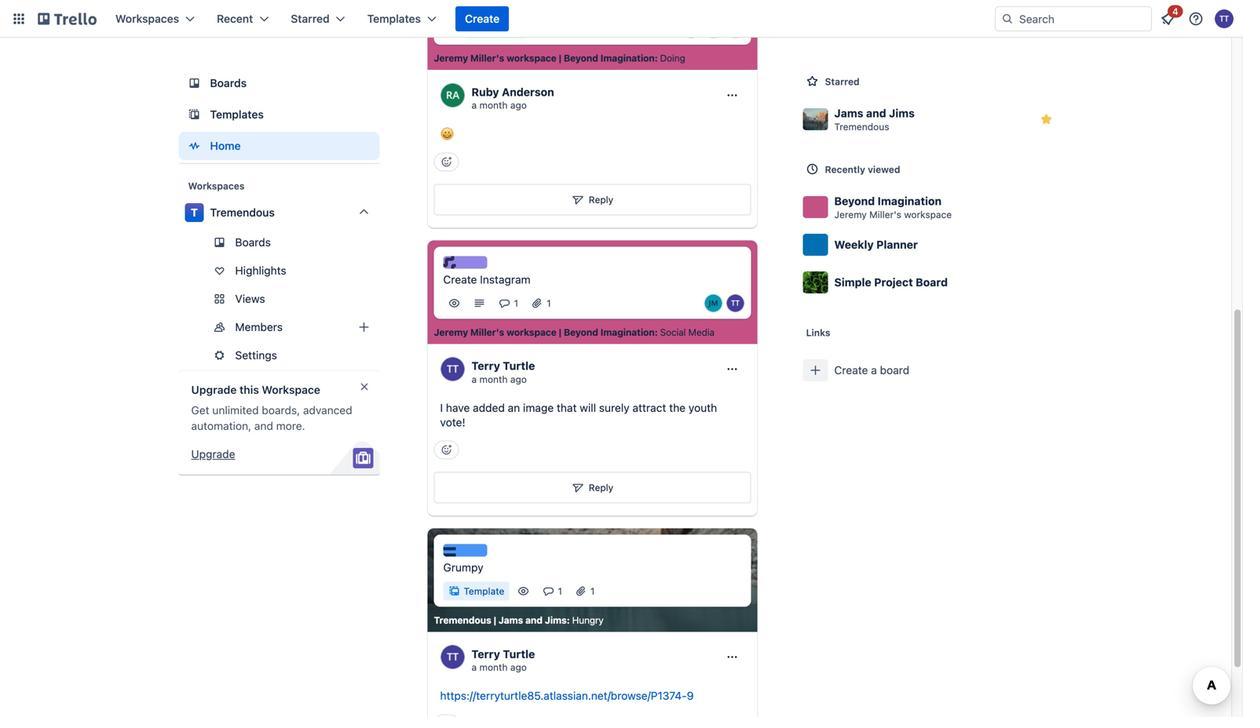 Task type: locate. For each thing, give the bounding box(es) containing it.
2 terry from the top
[[472, 648, 500, 661]]

1 vertical spatial jims
[[545, 615, 567, 626]]

0 vertical spatial reply
[[589, 194, 614, 205]]

boards right board image
[[210, 77, 247, 90]]

image
[[523, 402, 554, 415]]

jams and jims link
[[499, 615, 567, 627]]

terry up 'added' on the left bottom of page
[[472, 360, 500, 373]]

jims
[[889, 107, 915, 120], [545, 615, 567, 626]]

create inside create button
[[465, 12, 500, 25]]

links
[[806, 327, 830, 338]]

youth
[[689, 402, 717, 415]]

1 vertical spatial and
[[254, 420, 273, 433]]

3 month from the top
[[479, 662, 508, 673]]

reply button
[[434, 184, 751, 215], [434, 472, 751, 504]]

: left social
[[655, 327, 658, 338]]

simple project board link
[[797, 264, 1065, 302]]

create button
[[456, 6, 509, 31]]

0 vertical spatial jims
[[889, 107, 915, 120]]

1 vertical spatial :
[[655, 327, 658, 338]]

templates link
[[179, 101, 380, 129]]

boards link up templates link
[[179, 69, 380, 97]]

starred right recent popup button
[[291, 12, 330, 25]]

: left hungry
[[567, 615, 570, 626]]

upgrade button
[[191, 447, 235, 463]]

reply
[[589, 194, 614, 205], [589, 483, 614, 494]]

1 vertical spatial reply button
[[434, 472, 751, 504]]

miller's down create instagram
[[470, 327, 504, 338]]

create a board
[[834, 364, 910, 377]]

imagination for turtle
[[600, 327, 655, 338]]

jeremy up weekly
[[834, 209, 867, 220]]

starred inside dropdown button
[[291, 12, 330, 25]]

terry turtle a month ago up an
[[472, 360, 535, 385]]

templates inside dropdown button
[[367, 12, 421, 25]]

create for create
[[465, 12, 500, 25]]

month up 'added' on the left bottom of page
[[479, 374, 508, 385]]

1 vertical spatial |
[[559, 327, 561, 338]]

1 vertical spatial beyond imagination link
[[564, 326, 655, 339]]

0 vertical spatial |
[[559, 53, 561, 64]]

tremendous down template
[[434, 615, 491, 626]]

1 vertical spatial create
[[443, 273, 477, 286]]

1 vertical spatial starred
[[825, 76, 860, 87]]

turtle for grumpy
[[503, 648, 535, 661]]

and inside 'upgrade this workspace get unlimited boards, advanced automation, and more.'
[[254, 420, 273, 433]]

1 vertical spatial ago
[[510, 374, 527, 385]]

tremendous for tremendous
[[210, 206, 275, 219]]

terry turtle a month ago for create instagram
[[472, 360, 535, 385]]

create inside "create a board" button
[[834, 364, 868, 377]]

2 boards link from the top
[[179, 230, 380, 255]]

2 month from the top
[[479, 374, 508, 385]]

2 ago from the top
[[510, 374, 527, 385]]

settings link
[[179, 343, 380, 368]]

0 horizontal spatial jams
[[499, 615, 523, 626]]

reply for turtle
[[589, 483, 614, 494]]

starred up jams and jims tremendous on the top right of page
[[825, 76, 860, 87]]

2 vertical spatial miller's
[[470, 327, 504, 338]]

1 horizontal spatial jims
[[889, 107, 915, 120]]

31
[[509, 24, 519, 35]]

templates right starred dropdown button
[[367, 12, 421, 25]]

and down boards,
[[254, 420, 273, 433]]

simple
[[834, 276, 872, 289]]

and
[[866, 107, 886, 120], [254, 420, 273, 433], [525, 615, 543, 626]]

|
[[559, 53, 561, 64], [559, 327, 561, 338], [494, 615, 496, 626]]

1 terry turtle a month ago from the top
[[472, 360, 535, 385]]

miller's down dec
[[470, 53, 504, 64]]

anderson
[[502, 86, 554, 99]]

0 vertical spatial boards link
[[179, 69, 380, 97]]

create left 31 at the left
[[465, 12, 500, 25]]

turtle down the tremendous | jams and jims : hungry at bottom
[[503, 648, 535, 661]]

primary element
[[0, 0, 1243, 38]]

starred
[[291, 12, 330, 25], [825, 76, 860, 87]]

workspace
[[507, 53, 557, 64], [904, 209, 952, 220], [507, 327, 557, 338]]

jeremy
[[434, 53, 468, 64], [834, 209, 867, 220], [434, 327, 468, 338]]

upgrade for upgrade
[[191, 448, 235, 461]]

1 vertical spatial turtle
[[503, 648, 535, 661]]

2 vertical spatial ago
[[510, 662, 527, 673]]

terry for create instagram
[[472, 360, 500, 373]]

workspace up weekly planner link
[[904, 209, 952, 220]]

jims up viewed
[[889, 107, 915, 120]]

1 horizontal spatial tremendous
[[434, 615, 491, 626]]

upgrade
[[191, 384, 237, 397], [191, 448, 235, 461]]

1 vertical spatial imagination
[[878, 195, 942, 208]]

advanced
[[303, 404, 352, 417]]

month inside ruby anderson a month ago
[[479, 100, 508, 111]]

members
[[235, 321, 283, 334]]

ago for create instagram
[[510, 374, 527, 385]]

terry turtle a month ago
[[472, 360, 535, 385], [472, 648, 535, 673]]

2 horizontal spatial tremendous
[[834, 121, 889, 132]]

views link
[[179, 287, 380, 312]]

1 vertical spatial tremendous
[[210, 206, 275, 219]]

ago down the tremendous | jams and jims : hungry at bottom
[[510, 662, 527, 673]]

imagination down primary element
[[600, 53, 655, 64]]

1 vertical spatial beyond
[[834, 195, 875, 208]]

0 vertical spatial and
[[866, 107, 886, 120]]

0 horizontal spatial jims
[[545, 615, 567, 626]]

0 vertical spatial ago
[[510, 100, 527, 111]]

1
[[514, 298, 518, 309], [547, 298, 551, 309], [558, 586, 562, 597], [591, 586, 595, 597]]

board
[[916, 276, 948, 289]]

1 vertical spatial boards link
[[179, 230, 380, 255]]

1 reply from the top
[[589, 194, 614, 205]]

0 horizontal spatial tremendous
[[210, 206, 275, 219]]

2 reply from the top
[[589, 483, 614, 494]]

terry
[[472, 360, 500, 373], [472, 648, 500, 661]]

templates
[[367, 12, 421, 25], [210, 108, 264, 121]]

1 vertical spatial jams
[[499, 615, 523, 626]]

tremendous for tremendous | jams and jims : hungry
[[434, 615, 491, 626]]

month down ruby
[[479, 100, 508, 111]]

0 vertical spatial beyond imagination link
[[564, 52, 655, 65]]

upgrade up get
[[191, 384, 237, 397]]

vote!
[[440, 416, 465, 429]]

jams down template
[[499, 615, 523, 626]]

1 ago from the top
[[510, 100, 527, 111]]

miller's
[[470, 53, 504, 64], [870, 209, 902, 220], [470, 327, 504, 338]]

0 vertical spatial month
[[479, 100, 508, 111]]

month
[[479, 100, 508, 111], [479, 374, 508, 385], [479, 662, 508, 673]]

1 upgrade from the top
[[191, 384, 237, 397]]

miller's up weekly planner
[[870, 209, 902, 220]]

create a board button
[[797, 352, 1065, 390]]

2 turtle from the top
[[503, 648, 535, 661]]

beyond imagination link down primary element
[[564, 52, 655, 65]]

2 vertical spatial create
[[834, 364, 868, 377]]

0 vertical spatial boards
[[210, 77, 247, 90]]

1 horizontal spatial templates
[[367, 12, 421, 25]]

turtle
[[503, 360, 535, 373], [503, 648, 535, 661]]

hungry
[[572, 615, 604, 626]]

2 vertical spatial tremendous
[[434, 615, 491, 626]]

0 vertical spatial starred
[[291, 12, 330, 25]]

beyond down primary element
[[564, 53, 598, 64]]

1 boards link from the top
[[179, 69, 380, 97]]

0 horizontal spatial workspaces
[[115, 12, 179, 25]]

https://terryturtle85.atlassian.net/browse/p1374-9 link
[[440, 690, 694, 703]]

1 reply button from the top
[[434, 184, 751, 215]]

1 vertical spatial boards
[[235, 236, 271, 249]]

beyond imagination jeremy miller's workspace
[[834, 195, 952, 220]]

1 terry from the top
[[472, 360, 500, 373]]

and left hungry
[[525, 615, 543, 626]]

terry turtle a month ago down the tremendous | jams and jims : hungry at bottom
[[472, 648, 535, 673]]

1 vertical spatial terry
[[472, 648, 500, 661]]

2 vertical spatial and
[[525, 615, 543, 626]]

Search field
[[1014, 7, 1151, 31]]

beyond for turtle
[[564, 327, 598, 338]]

jeremy down create button
[[434, 53, 468, 64]]

ago down anderson
[[510, 100, 527, 111]]

open information menu image
[[1188, 11, 1204, 27]]

2 reply button from the top
[[434, 472, 751, 504]]

2 vertical spatial month
[[479, 662, 508, 673]]

1 vertical spatial reply
[[589, 483, 614, 494]]

0 vertical spatial reply button
[[434, 184, 751, 215]]

project
[[874, 276, 913, 289]]

: for terry turtle
[[655, 327, 658, 338]]

terry turtle (terryturtle) image
[[1215, 9, 1234, 28]]

workspace down 31 at the left
[[507, 53, 557, 64]]

0 vertical spatial jams
[[834, 107, 863, 120]]

tremendous inside jams and jims tremendous
[[834, 121, 889, 132]]

0 vertical spatial terry turtle a month ago
[[472, 360, 535, 385]]

workspace down instagram
[[507, 327, 557, 338]]

board image
[[185, 74, 204, 93]]

boards link
[[179, 69, 380, 97], [179, 230, 380, 255]]

templates up home
[[210, 108, 264, 121]]

2 terry turtle a month ago from the top
[[472, 648, 535, 673]]

1 vertical spatial upgrade
[[191, 448, 235, 461]]

boards up the highlights
[[235, 236, 271, 249]]

added
[[473, 402, 505, 415]]

a down ruby
[[472, 100, 477, 111]]

workspaces inside dropdown button
[[115, 12, 179, 25]]

0 vertical spatial workspaces
[[115, 12, 179, 25]]

upgrade down automation,
[[191, 448, 235, 461]]

create for create a board
[[834, 364, 868, 377]]

jeremy inside beyond imagination jeremy miller's workspace
[[834, 209, 867, 220]]

1 turtle from the top
[[503, 360, 535, 373]]

1 horizontal spatial workspaces
[[188, 181, 245, 192]]

create left 'board'
[[834, 364, 868, 377]]

1 vertical spatial month
[[479, 374, 508, 385]]

1 vertical spatial workspace
[[904, 209, 952, 220]]

0 vertical spatial miller's
[[470, 53, 504, 64]]

add image
[[355, 318, 373, 337]]

beyond imagination link for ruby anderson
[[564, 52, 655, 65]]

upgrade inside 'upgrade this workspace get unlimited boards, advanced automation, and more.'
[[191, 384, 237, 397]]

terry down the tremendous | jams and jims : hungry at bottom
[[472, 648, 500, 661]]

2 vertical spatial workspace
[[507, 327, 557, 338]]

boards
[[210, 77, 247, 90], [235, 236, 271, 249]]

2 beyond imagination link from the top
[[564, 326, 655, 339]]

0 vertical spatial imagination
[[600, 53, 655, 64]]

2 horizontal spatial and
[[866, 107, 886, 120]]

0 vertical spatial templates
[[367, 12, 421, 25]]

tremendous
[[834, 121, 889, 132], [210, 206, 275, 219], [434, 615, 491, 626]]

3 ago from the top
[[510, 662, 527, 673]]

0 vertical spatial terry
[[472, 360, 500, 373]]

templates button
[[358, 6, 446, 31]]

beyond
[[564, 53, 598, 64], [834, 195, 875, 208], [564, 327, 598, 338]]

jams up recently
[[834, 107, 863, 120]]

imagination left social
[[600, 327, 655, 338]]

0 vertical spatial :
[[655, 53, 658, 64]]

0 vertical spatial upgrade
[[191, 384, 237, 397]]

workspace inside beyond imagination jeremy miller's workspace
[[904, 209, 952, 220]]

1 vertical spatial terry turtle a month ago
[[472, 648, 535, 673]]

turtle up an
[[503, 360, 535, 373]]

ago up an
[[510, 374, 527, 385]]

0 horizontal spatial templates
[[210, 108, 264, 121]]

tremendous right t
[[210, 206, 275, 219]]

1 vertical spatial jeremy
[[834, 209, 867, 220]]

tremendous up "recently viewed"
[[834, 121, 889, 132]]

board
[[880, 364, 910, 377]]

beyond up will
[[564, 327, 598, 338]]

2 vertical spatial beyond
[[564, 327, 598, 338]]

doing
[[660, 53, 685, 64]]

0 vertical spatial jeremy
[[434, 53, 468, 64]]

1 beyond imagination link from the top
[[564, 52, 655, 65]]

: left doing
[[655, 53, 658, 64]]

2 vertical spatial imagination
[[600, 327, 655, 338]]

jims left hungry
[[545, 615, 567, 626]]

boards link up highlights link
[[179, 230, 380, 255]]

beyond down "recently viewed"
[[834, 195, 875, 208]]

0 vertical spatial create
[[465, 12, 500, 25]]

terry turtle a month ago for grumpy
[[472, 648, 535, 673]]

workspace for turtle
[[507, 327, 557, 338]]

0 horizontal spatial starred
[[291, 12, 330, 25]]

imagination down viewed
[[878, 195, 942, 208]]

month down the tremendous | jams and jims : hungry at bottom
[[479, 662, 508, 673]]

| for turtle
[[559, 327, 561, 338]]

beyond imagination link left social
[[564, 326, 655, 339]]

t
[[191, 206, 198, 219]]

0 vertical spatial beyond
[[564, 53, 598, 64]]

:
[[655, 53, 658, 64], [655, 327, 658, 338], [567, 615, 570, 626]]

jims inside jams and jims tremendous
[[889, 107, 915, 120]]

jeremy down create instagram
[[434, 327, 468, 338]]

0 vertical spatial workspace
[[507, 53, 557, 64]]

1 horizontal spatial jams
[[834, 107, 863, 120]]

social
[[660, 327, 686, 338]]

automation,
[[191, 420, 251, 433]]

create
[[465, 12, 500, 25], [443, 273, 477, 286], [834, 364, 868, 377]]

0 vertical spatial tremendous
[[834, 121, 889, 132]]

workspaces
[[115, 12, 179, 25], [188, 181, 245, 192]]

a inside ruby anderson a month ago
[[472, 100, 477, 111]]

2 upgrade from the top
[[191, 448, 235, 461]]

and up viewed
[[866, 107, 886, 120]]

a down the tremendous | jams and jims : hungry at bottom
[[472, 662, 477, 673]]

1 vertical spatial miller's
[[870, 209, 902, 220]]

a
[[472, 100, 477, 111], [871, 364, 877, 377], [472, 374, 477, 385], [472, 662, 477, 673]]

0 vertical spatial turtle
[[503, 360, 535, 373]]

2 vertical spatial jeremy
[[434, 327, 468, 338]]

the
[[669, 402, 686, 415]]

a up 'added' on the left bottom of page
[[472, 374, 477, 385]]

a left 'board'
[[871, 364, 877, 377]]

click to unstar jams and jims. it will be removed from your starred list. image
[[1039, 112, 1054, 127]]

turtle for create instagram
[[503, 360, 535, 373]]

0 horizontal spatial and
[[254, 420, 273, 433]]

i have added an image that will surely attract the youth vote!
[[440, 402, 717, 429]]

create down color: purple, title: none image
[[443, 273, 477, 286]]

1 month from the top
[[479, 100, 508, 111]]



Task type: describe. For each thing, give the bounding box(es) containing it.
add reaction image
[[434, 441, 459, 460]]

settings
[[235, 349, 277, 362]]

9
[[687, 690, 694, 703]]

create for create instagram
[[443, 273, 477, 286]]

recent button
[[207, 6, 278, 31]]

instagram
[[480, 273, 531, 286]]

upgrade for upgrade this workspace get unlimited boards, advanced automation, and more.
[[191, 384, 237, 397]]

boards for templates
[[210, 77, 247, 90]]

1 up jams and jims link
[[558, 586, 562, 597]]

jeremy miller's workspace | beyond imagination : social media
[[434, 327, 715, 338]]

will
[[580, 402, 596, 415]]

this
[[239, 384, 259, 397]]

viewed
[[868, 164, 900, 175]]

have
[[446, 402, 470, 415]]

jams and jims tremendous
[[834, 107, 915, 132]]

2 vertical spatial |
[[494, 615, 496, 626]]

https://terryturtle85.atlassian.net/browse/p1374-9
[[440, 690, 694, 703]]

miller's inside beyond imagination jeremy miller's workspace
[[870, 209, 902, 220]]

home
[[210, 139, 241, 152]]

recently
[[825, 164, 865, 175]]

surely
[[599, 402, 630, 415]]

month for create instagram
[[479, 374, 508, 385]]

2
[[548, 24, 553, 35]]

a for tremendous | jams and jims : hungry
[[472, 662, 477, 673]]

jeremy miller's workspace | beyond imagination : doing
[[434, 53, 685, 64]]

beyond for anderson
[[564, 53, 598, 64]]

workspace for anderson
[[507, 53, 557, 64]]

simple project board
[[834, 276, 948, 289]]

attract
[[633, 402, 666, 415]]

1 horizontal spatial starred
[[825, 76, 860, 87]]

home image
[[185, 137, 204, 156]]

a inside button
[[871, 364, 877, 377]]

: for ruby anderson
[[655, 53, 658, 64]]

reply button for terry turtle
[[434, 472, 751, 504]]

starred button
[[281, 6, 355, 31]]

recent
[[217, 12, 253, 25]]

ruby
[[472, 86, 499, 99]]

1 down instagram
[[514, 298, 518, 309]]

1 vertical spatial templates
[[210, 108, 264, 121]]

2 vertical spatial :
[[567, 615, 570, 626]]

a for jeremy miller's workspace | beyond imagination : doing
[[472, 100, 477, 111]]

more.
[[276, 420, 305, 433]]

media
[[688, 327, 715, 338]]

jams inside jams and jims tremendous
[[834, 107, 863, 120]]

color: purple, title: none image
[[443, 256, 487, 269]]

ago for grumpy
[[510, 662, 527, 673]]

search image
[[1001, 13, 1014, 25]]

grumpy
[[443, 562, 483, 575]]

planner
[[877, 238, 918, 251]]

reply button for ruby anderson
[[434, 184, 751, 215]]

template
[[464, 586, 504, 597]]

upgrade this workspace get unlimited boards, advanced automation, and more.
[[191, 384, 352, 433]]

home link
[[179, 132, 380, 160]]

weekly planner
[[834, 238, 918, 251]]

1 up jeremy miller's workspace | beyond imagination : social media
[[547, 298, 551, 309]]

ruby anderson a month ago
[[472, 86, 554, 111]]

highlights
[[235, 264, 286, 277]]

miller's for turtle
[[470, 327, 504, 338]]

grinning image
[[440, 127, 454, 141]]

jeremy for ruby anderson
[[434, 53, 468, 64]]

i
[[440, 402, 443, 415]]

4 notifications image
[[1158, 9, 1177, 28]]

boards for highlights
[[235, 236, 271, 249]]

workspace
[[262, 384, 320, 397]]

back to home image
[[38, 6, 97, 31]]

add reaction image
[[434, 153, 459, 171]]

tremendous | jams and jims : hungry
[[434, 615, 604, 626]]

miller's for anderson
[[470, 53, 504, 64]]

and inside jams and jims tremendous
[[866, 107, 886, 120]]

imagination for anderson
[[600, 53, 655, 64]]

| for anderson
[[559, 53, 561, 64]]

an
[[508, 402, 520, 415]]

recently viewed
[[825, 164, 900, 175]]

a for jeremy miller's workspace | beyond imagination : social media
[[472, 374, 477, 385]]

workspaces button
[[106, 6, 204, 31]]

weekly planner link
[[797, 226, 1065, 264]]

1 up hungry
[[591, 586, 595, 597]]

jeremy for terry turtle
[[434, 327, 468, 338]]

color: blue, title: none image
[[443, 545, 487, 557]]

unlimited
[[212, 404, 259, 417]]

month for grumpy
[[479, 662, 508, 673]]

reply for anderson
[[589, 194, 614, 205]]

members link
[[179, 315, 380, 340]]

highlights link
[[179, 258, 380, 284]]

template board image
[[185, 105, 204, 124]]

dec
[[489, 24, 506, 35]]

boards link for templates
[[179, 69, 380, 97]]

create instagram
[[443, 273, 531, 286]]

1 vertical spatial workspaces
[[188, 181, 245, 192]]

that
[[557, 402, 577, 415]]

views
[[235, 293, 265, 306]]

1 horizontal spatial and
[[525, 615, 543, 626]]

imagination inside beyond imagination jeremy miller's workspace
[[878, 195, 942, 208]]

weekly
[[834, 238, 874, 251]]

ago inside ruby anderson a month ago
[[510, 100, 527, 111]]

boards,
[[262, 404, 300, 417]]

dec 31
[[489, 24, 519, 35]]

get
[[191, 404, 209, 417]]

beyond inside beyond imagination jeremy miller's workspace
[[834, 195, 875, 208]]

https://terryturtle85.atlassian.net/browse/p1374-
[[440, 690, 687, 703]]

boards link for highlights
[[179, 230, 380, 255]]

terry for grumpy
[[472, 648, 500, 661]]

beyond imagination link for terry turtle
[[564, 326, 655, 339]]



Task type: vqa. For each thing, say whether or not it's contained in the screenshot.
Recently viewed
yes



